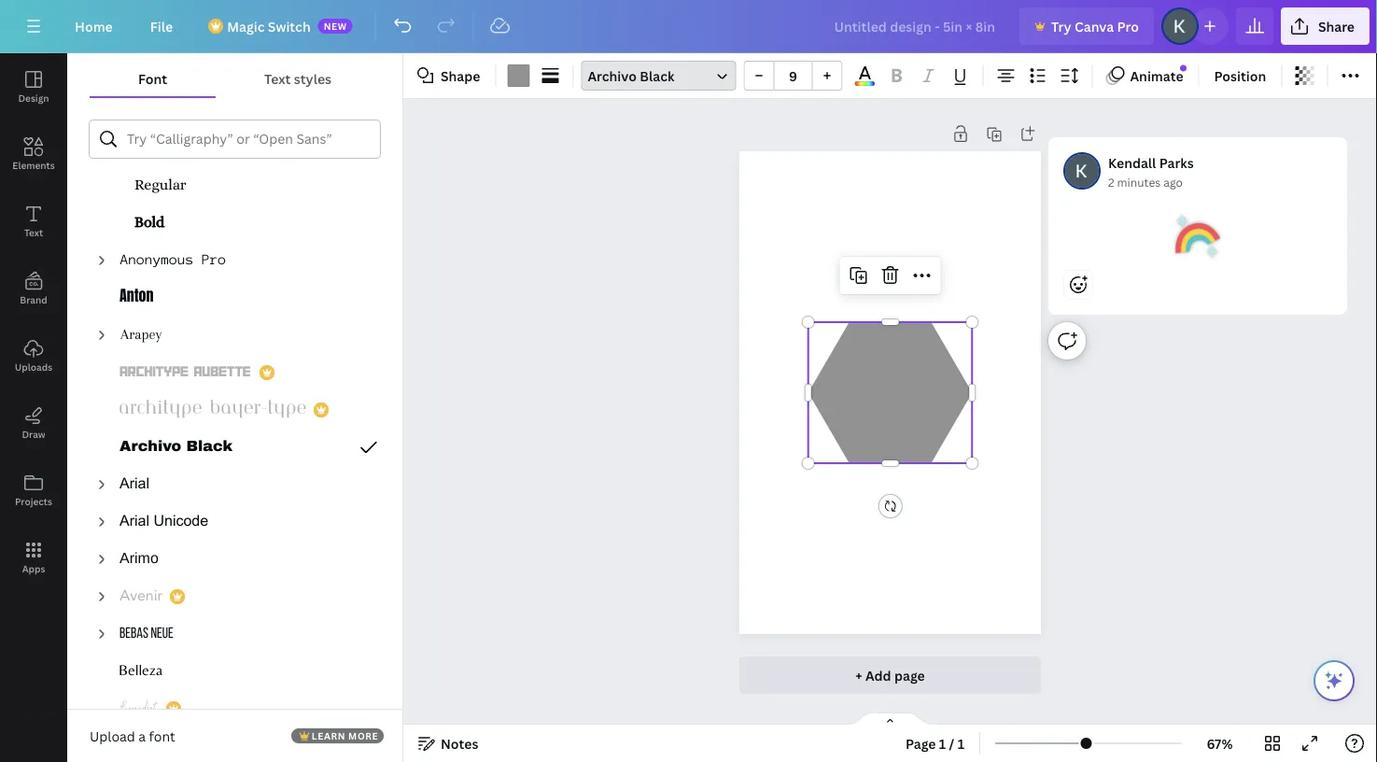 Task type: vqa. For each thing, say whether or not it's contained in the screenshot.
"arial" ICON
yes



Task type: locate. For each thing, give the bounding box(es) containing it.
projects button
[[0, 457, 67, 524]]

styles
[[294, 70, 332, 87]]

67% button
[[1190, 728, 1250, 758]]

1 vertical spatial text
[[24, 226, 43, 239]]

text
[[264, 70, 291, 87], [24, 226, 43, 239]]

show pages image
[[846, 712, 935, 727]]

anonymous pro image
[[120, 249, 226, 272]]

try
[[1052, 17, 1072, 35]]

0 vertical spatial text
[[264, 70, 291, 87]]

anton image
[[120, 287, 153, 309]]

2
[[1109, 174, 1115, 190]]

+
[[856, 666, 863, 684]]

text for text
[[24, 226, 43, 239]]

#919191 image
[[508, 64, 530, 87], [508, 64, 530, 87]]

pro
[[1117, 17, 1139, 35]]

more
[[348, 729, 379, 742]]

0 horizontal spatial 1
[[939, 734, 946, 752]]

Try "Calligraphy" or "Open Sans" search field
[[127, 121, 368, 157]]

brand
[[20, 293, 47, 306]]

1 horizontal spatial 1
[[958, 734, 965, 752]]

architype aubette image
[[120, 361, 252, 384]]

font button
[[90, 61, 216, 96]]

new image
[[1181, 65, 1187, 71]]

1 horizontal spatial text
[[264, 70, 291, 87]]

group
[[744, 61, 843, 91]]

canva assistant image
[[1323, 670, 1346, 692]]

1 right /
[[958, 734, 965, 752]]

2 1 from the left
[[958, 734, 965, 752]]

black
[[640, 67, 675, 85]]

try canva pro
[[1052, 17, 1139, 35]]

learn more
[[312, 729, 379, 742]]

upload
[[90, 727, 135, 745]]

elements
[[12, 159, 55, 171]]

share
[[1319, 17, 1355, 35]]

uploads
[[15, 360, 52, 373]]

– – number field
[[780, 67, 806, 85]]

archivo black image
[[120, 436, 233, 459]]

0 horizontal spatial text
[[24, 226, 43, 239]]

file
[[150, 17, 173, 35]]

1 left /
[[939, 734, 946, 752]]

notes
[[441, 734, 479, 752]]

kendall parks 2 minutes ago
[[1109, 154, 1194, 190]]

/
[[949, 734, 955, 752]]

arial image
[[120, 473, 149, 496]]

main menu bar
[[0, 0, 1377, 53]]

text for text styles
[[264, 70, 291, 87]]

archivo black
[[588, 67, 675, 85]]

text left the styles on the top
[[264, 70, 291, 87]]

text inside side panel tab list
[[24, 226, 43, 239]]

text up brand button
[[24, 226, 43, 239]]

canva
[[1075, 17, 1114, 35]]

text styles
[[264, 70, 332, 87]]

design
[[18, 92, 49, 104]]

belleza image
[[120, 660, 162, 683]]

archivo
[[588, 67, 637, 85]]

a
[[138, 727, 146, 745]]

side panel tab list
[[0, 53, 67, 591]]

1
[[939, 734, 946, 752], [958, 734, 965, 752]]

upload a font
[[90, 727, 175, 745]]

arimo image
[[120, 548, 159, 571]]

position button
[[1207, 61, 1274, 91]]

parks
[[1160, 154, 1194, 171]]

new
[[324, 20, 347, 32]]

+ add page
[[856, 666, 925, 684]]



Task type: describe. For each thing, give the bounding box(es) containing it.
animate button
[[1101, 61, 1191, 91]]

learn more button
[[291, 728, 384, 743]]

font
[[149, 727, 175, 745]]

design button
[[0, 53, 67, 120]]

home
[[75, 17, 113, 35]]

share button
[[1281, 7, 1370, 45]]

switch
[[268, 17, 311, 35]]

font
[[138, 70, 167, 87]]

learn
[[312, 729, 346, 742]]

draw button
[[0, 389, 67, 457]]

page
[[906, 734, 936, 752]]

+ add page button
[[740, 657, 1041, 694]]

file button
[[135, 7, 188, 45]]

1 1 from the left
[[939, 734, 946, 752]]

arapey image
[[120, 324, 162, 346]]

magic switch
[[227, 17, 311, 35]]

arial unicode image
[[120, 511, 209, 533]]

magic
[[227, 17, 265, 35]]

apps button
[[0, 524, 67, 591]]

text styles button
[[216, 61, 380, 96]]

elements button
[[0, 120, 67, 188]]

page 1 / 1
[[906, 734, 965, 752]]

kendall
[[1109, 154, 1157, 171]]

bold image
[[134, 212, 166, 234]]

regular image
[[134, 175, 187, 197]]

expressing gratitude image
[[1176, 214, 1221, 259]]

brand button
[[0, 255, 67, 322]]

color range image
[[855, 81, 875, 86]]

page
[[895, 666, 925, 684]]

Design title text field
[[819, 7, 1012, 45]]

avenir image
[[120, 586, 162, 608]]

minutes
[[1117, 174, 1161, 190]]

ago
[[1164, 174, 1183, 190]]

projects
[[15, 495, 52, 508]]

uploads button
[[0, 322, 67, 389]]

architype bayer-type image
[[120, 399, 306, 421]]

animate
[[1130, 67, 1184, 85]]

bebas neue image
[[120, 623, 174, 645]]

text button
[[0, 188, 67, 255]]

apps
[[22, 562, 45, 575]]

try canva pro button
[[1020, 7, 1154, 45]]

shape
[[441, 67, 480, 85]]

shape button
[[411, 61, 488, 91]]

kendall parks list
[[1049, 137, 1355, 374]]

archivo black button
[[581, 61, 736, 91]]

position
[[1215, 67, 1267, 85]]

home link
[[60, 7, 128, 45]]

notes button
[[411, 728, 486, 758]]

67%
[[1207, 734, 1233, 752]]

benedict image
[[120, 698, 159, 720]]

add
[[866, 666, 892, 684]]

draw
[[22, 428, 45, 440]]



